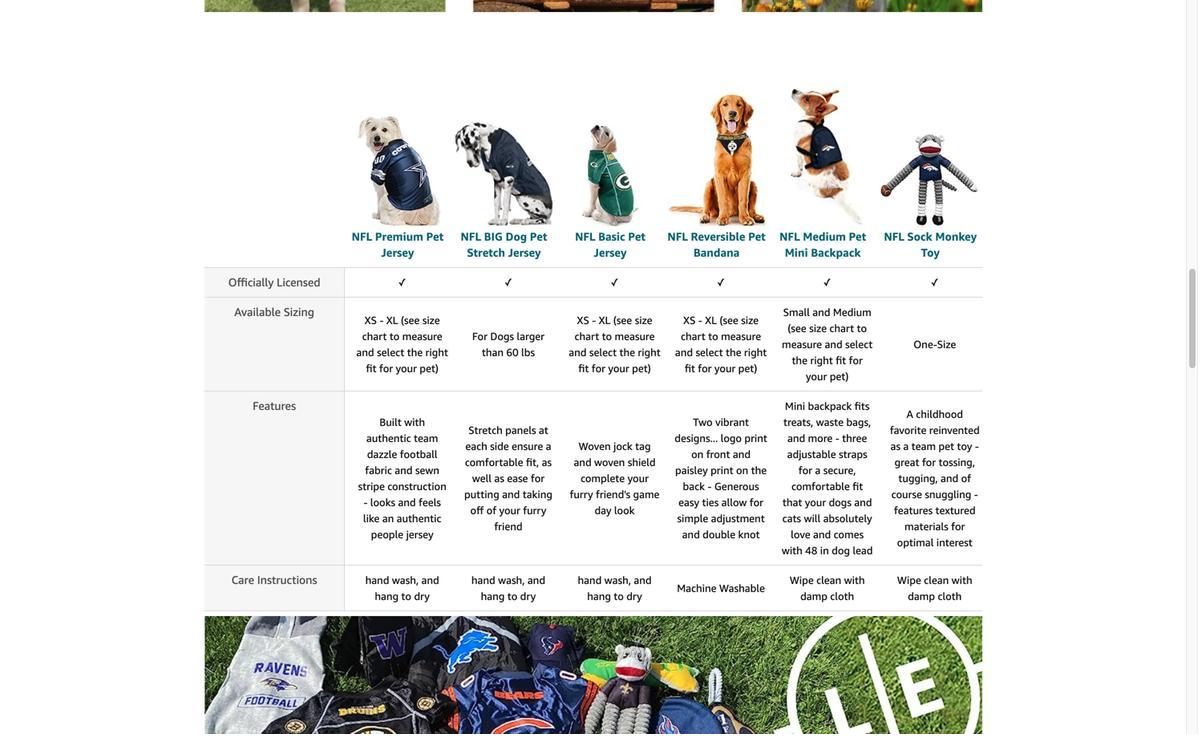 Task type: describe. For each thing, give the bounding box(es) containing it.
right inside available sizing xs - xl (see size chart to measure and select the right fit for your pet)
[[426, 346, 448, 359]]

dazzle
[[367, 448, 397, 461]]

for inside the stretch panels at each side ensure a comfortable fit, as well as ease for putting and taking off of your furry friend
[[531, 472, 545, 485]]

and inside the stretch panels at each side ensure a comfortable fit, as well as ease for putting and taking off of your furry friend
[[502, 488, 520, 501]]

fit inside mini backpack fits treats, waste bags, and more - three adjustable straps for a secure, comfortable fit that your dogs and cats will absolutely love and comes with 48 in dog lead
[[853, 480, 863, 493]]

with down lead
[[844, 574, 865, 587]]

jersey inside nfl big dog pet stretch jersey
[[508, 246, 541, 259]]

1 clean from the left
[[817, 574, 842, 587]]

pet for nfl basic pet jersey
[[628, 230, 646, 243]]

treats,
[[784, 416, 814, 428]]

absolutely
[[824, 512, 872, 525]]

size
[[937, 338, 956, 351]]

licensed
[[277, 276, 320, 289]]

officially licensed
[[228, 276, 320, 289]]

backpack
[[808, 400, 852, 412]]

built
[[380, 416, 402, 428]]

2 vertical spatial as
[[494, 472, 504, 485]]

fit,
[[526, 456, 539, 469]]

premium
[[375, 230, 423, 243]]

the inside the small and medium (see size chart to measure and select the right fit for your pet)
[[792, 354, 808, 367]]

furry inside the stretch panels at each side ensure a comfortable fit, as well as ease for putting and taking off of your furry friend
[[523, 504, 547, 517]]

people
[[371, 528, 404, 541]]

each
[[466, 440, 488, 453]]

course
[[892, 488, 922, 501]]

well
[[472, 472, 492, 485]]

ensure
[[512, 440, 543, 453]]

2 ✓ from the left
[[505, 276, 513, 289]]

xs inside available sizing xs - xl (see size chart to measure and select the right fit for your pet)
[[365, 314, 377, 327]]

1 damp from the left
[[801, 590, 828, 603]]

back
[[683, 480, 705, 493]]

complete
[[581, 472, 625, 485]]

paisley
[[675, 464, 708, 477]]

as inside "a childhood favorite reinvented as a team pet toy - great for tossing, tugging, and of course snuggling - features textured materials for optimal interest"
[[891, 440, 901, 453]]

size inside available sizing xs - xl (see size chart to measure and select the right fit for your pet)
[[423, 314, 440, 327]]

reversible
[[691, 230, 746, 243]]

for inside available sizing xs - xl (see size chart to measure and select the right fit for your pet)
[[379, 362, 393, 375]]

designs...
[[675, 432, 718, 445]]

adjustment
[[711, 512, 765, 525]]

a inside "a childhood favorite reinvented as a team pet toy - great for tossing, tugging, and of course snuggling - features textured materials for optimal interest"
[[904, 440, 909, 453]]

48
[[806, 544, 818, 557]]

for inside mini backpack fits treats, waste bags, and more - three adjustable straps for a secure, comfortable fit that your dogs and cats will absolutely love and comes with 48 in dog lead
[[799, 464, 813, 477]]

lbs
[[521, 346, 535, 359]]

knot
[[738, 528, 760, 541]]

panels
[[505, 424, 536, 437]]

off
[[471, 504, 484, 517]]

optimal
[[897, 536, 934, 549]]

secure,
[[824, 464, 856, 477]]

pet inside nfl big dog pet stretch jersey
[[530, 230, 547, 243]]

2 hang from the left
[[481, 590, 505, 603]]

and inside "a childhood favorite reinvented as a team pet toy - great for tossing, tugging, and of course snuggling - features textured materials for optimal interest"
[[941, 472, 959, 485]]

- down nfl basic pet jersey
[[592, 314, 596, 327]]

care
[[232, 573, 254, 587]]

football
[[400, 448, 438, 461]]

waste
[[816, 416, 844, 428]]

1 wash, from the left
[[392, 574, 419, 587]]

2 xs from the left
[[577, 314, 589, 327]]

3 dry from the left
[[627, 590, 642, 603]]

two vibrant designs... logo print on front and paisley print on the back - generous easy ties allow for simple adjustment and double knot
[[675, 416, 768, 541]]

a
[[907, 408, 914, 420]]

for
[[472, 330, 488, 343]]

dog
[[832, 544, 850, 557]]

available
[[234, 305, 281, 319]]

4 ✓ from the left
[[717, 276, 725, 289]]

reinvented
[[930, 424, 980, 437]]

your up vibrant
[[715, 362, 736, 375]]

nfl sock monkey toy link
[[884, 230, 977, 259]]

pet) inside available sizing xs - xl (see size chart to measure and select the right fit for your pet)
[[420, 362, 439, 375]]

team inside features built with authentic team dazzle football fabric  and sewn stripe construction - looks and feels like an authentic people jersey
[[414, 432, 438, 445]]

easy
[[679, 496, 700, 509]]

a childhood favorite reinvented as a team pet toy - great for tossing, tugging, and of course snuggling - features textured materials for optimal interest
[[890, 408, 980, 549]]

your inside the stretch panels at each side ensure a comfortable fit, as well as ease for putting and taking off of your furry friend
[[499, 504, 520, 517]]

pet) inside the small and medium (see size chart to measure and select the right fit for your pet)
[[830, 370, 849, 383]]

for inside two vibrant designs... logo print on front and paisley print on the back - generous easy ties allow for simple adjustment and double knot
[[750, 496, 764, 509]]

pet backpack small accessories bag for dog cat licensed nfl nhl ncaa fan gear littlearth image
[[774, 31, 872, 226]]

with inside mini backpack fits treats, waste bags, and more - three adjustable straps for a secure, comfortable fit that your dogs and cats will absolutely love and comes with 48 in dog lead
[[782, 544, 803, 557]]

nfl big dog pet stretch jersey link
[[461, 230, 547, 259]]

2 damp from the left
[[908, 590, 935, 603]]

nfl team gear pet accessories nhl ncaa fan stadium fashion licensed littlearth little earth image
[[668, 31, 766, 226]]

pet for nfl premium pet jersey
[[426, 230, 444, 243]]

woven jock tag and woven shield complete your furry friend's game day look
[[570, 440, 660, 517]]

tugging,
[[899, 472, 938, 485]]

mini inside nfl medium pet mini backpack
[[785, 246, 808, 259]]

2 wipe clean with damp cloth from the left
[[897, 574, 973, 603]]

pet accessories bandana leash collar tshirt sweatshirt dog cat hat toy licensed nfl ncaa nhl fan image
[[205, 0, 983, 12]]

that
[[783, 496, 802, 509]]

instructions
[[257, 573, 317, 587]]

will
[[804, 512, 821, 525]]

1 horizontal spatial print
[[745, 432, 768, 445]]

chart inside the small and medium (see size chart to measure and select the right fit for your pet)
[[830, 322, 854, 335]]

dogs
[[829, 496, 852, 509]]

for down the textured
[[951, 520, 965, 533]]

feels
[[419, 496, 441, 509]]

sewn
[[415, 464, 440, 477]]

jersey for nfl basic pet jersey
[[594, 246, 627, 259]]

care instructions
[[232, 573, 317, 587]]

features
[[253, 399, 296, 412]]

for up 'woven'
[[592, 362, 606, 375]]

friend's
[[596, 488, 631, 501]]

measure inside the small and medium (see size chart to measure and select the right fit for your pet)
[[782, 338, 822, 351]]

3 hang from the left
[[587, 590, 611, 603]]

jock
[[614, 440, 633, 453]]

- inside two vibrant designs... logo print on front and paisley print on the back - generous easy ties allow for simple adjustment and double knot
[[708, 480, 712, 493]]

pet
[[939, 440, 955, 453]]

for up tugging,
[[922, 456, 936, 469]]

comfortable inside the stretch panels at each side ensure a comfortable fit, as well as ease for putting and taking off of your furry friend
[[465, 456, 523, 469]]

your inside woven jock tag and woven shield complete your furry friend's game day look
[[628, 472, 649, 485]]

bags,
[[847, 416, 871, 428]]

childhood
[[916, 408, 963, 420]]

textured
[[936, 504, 976, 517]]

- right toy
[[975, 440, 979, 453]]

comfortable inside mini backpack fits treats, waste bags, and more - three adjustable straps for a secure, comfortable fit that your dogs and cats will absolutely love and comes with 48 in dog lead
[[792, 480, 850, 493]]

features
[[894, 504, 933, 517]]

with down interest
[[952, 574, 973, 587]]

your up jock
[[608, 362, 629, 375]]

1 vertical spatial as
[[542, 456, 552, 469]]

stretch panels at each side ensure a comfortable fit, as well as ease for putting and taking off of your furry friend
[[464, 424, 553, 533]]

ties
[[702, 496, 719, 509]]

shield
[[628, 456, 656, 469]]

than
[[482, 346, 504, 359]]

cats
[[783, 512, 801, 525]]

tossing,
[[939, 456, 975, 469]]

2 xl from the left
[[599, 314, 611, 327]]

nfl medium pet mini backpack
[[780, 230, 866, 259]]

an
[[382, 512, 394, 525]]

friend
[[494, 520, 523, 533]]

generous
[[715, 480, 759, 493]]

2 cloth from the left
[[938, 590, 962, 603]]

2 hand wash, and hang to dry from the left
[[472, 574, 545, 603]]

nfl for nfl medium pet mini backpack
[[780, 230, 800, 243]]

2 wash, from the left
[[498, 574, 525, 587]]

3 xl from the left
[[705, 314, 717, 327]]

for dogs larger than 60 lbs
[[472, 330, 545, 359]]

adjustable
[[787, 448, 836, 461]]

6 ✓ from the left
[[931, 276, 939, 289]]

taking
[[523, 488, 553, 501]]

select right lbs
[[590, 346, 617, 359]]

- down bandana
[[699, 314, 703, 327]]

(see down nfl basic pet jersey
[[613, 314, 632, 327]]

mini inside mini backpack fits treats, waste bags, and more - three adjustable straps for a secure, comfortable fit that your dogs and cats will absolutely love and comes with 48 in dog lead
[[785, 400, 805, 412]]

jersey for nfl premium pet jersey
[[381, 246, 414, 259]]

pet for nfl reversible pet bandana
[[749, 230, 766, 243]]

toy
[[957, 440, 973, 453]]

nfl for nfl premium pet jersey
[[352, 230, 372, 243]]

chart inside available sizing xs - xl (see size chart to measure and select the right fit for your pet)
[[362, 330, 387, 343]]

1 hand wash, and hang to dry from the left
[[365, 574, 439, 603]]

1 dry from the left
[[414, 590, 430, 603]]

dogs
[[490, 330, 514, 343]]

1 xs - xl (see size chart to measure and select the right fit for your pet) from the left
[[569, 314, 661, 375]]

sock
[[908, 230, 933, 243]]

toy
[[921, 246, 940, 259]]

stretch inside nfl big dog pet stretch jersey
[[467, 246, 505, 259]]

snuggling
[[925, 488, 972, 501]]

medium inside the small and medium (see size chart to measure and select the right fit for your pet)
[[833, 306, 872, 319]]



Task type: vqa. For each thing, say whether or not it's contained in the screenshot.


Task type: locate. For each thing, give the bounding box(es) containing it.
wipe down 48
[[790, 574, 814, 587]]

for up built
[[379, 362, 393, 375]]

backpack
[[811, 246, 861, 259]]

1 horizontal spatial hang
[[481, 590, 505, 603]]

mini up treats,
[[785, 400, 805, 412]]

1 vertical spatial stretch
[[469, 424, 503, 437]]

0 horizontal spatial damp
[[801, 590, 828, 603]]

2 jersey from the left
[[508, 246, 541, 259]]

pet inside nfl reversible pet bandana
[[749, 230, 766, 243]]

wash, down the "friend"
[[498, 574, 525, 587]]

0 horizontal spatial cloth
[[831, 590, 854, 603]]

- inside mini backpack fits treats, waste bags, and more - three adjustable straps for a secure, comfortable fit that your dogs and cats will absolutely love and comes with 48 in dog lead
[[836, 432, 840, 445]]

of
[[962, 472, 971, 485], [487, 504, 497, 517]]

hand wash, and hang to dry down the "friend"
[[472, 574, 545, 603]]

nfl inside nfl basic pet jersey
[[575, 230, 596, 243]]

print
[[745, 432, 768, 445], [711, 464, 734, 477]]

jersey
[[406, 528, 434, 541]]

xl
[[386, 314, 398, 327], [599, 314, 611, 327], [705, 314, 717, 327]]

ease
[[507, 472, 528, 485]]

(see left "small"
[[720, 314, 739, 327]]

0 horizontal spatial wash,
[[392, 574, 419, 587]]

select up built
[[377, 346, 404, 359]]

1 horizontal spatial hand wash, and hang to dry
[[472, 574, 545, 603]]

available sizing xs - xl (see size chart to measure and select the right fit for your pet)
[[234, 305, 448, 375]]

hang down people
[[375, 590, 399, 603]]

5 pet from the left
[[849, 230, 866, 243]]

pet
[[426, 230, 444, 243], [530, 230, 547, 243], [628, 230, 646, 243], [749, 230, 766, 243], [849, 230, 866, 243]]

2 pet from the left
[[530, 230, 547, 243]]

2 clean from the left
[[924, 574, 949, 587]]

(see inside the small and medium (see size chart to measure and select the right fit for your pet)
[[788, 322, 807, 335]]

pet right dog in the left of the page
[[530, 230, 547, 243]]

pet right basic at the top
[[628, 230, 646, 243]]

wipe down optimal
[[897, 574, 922, 587]]

1 horizontal spatial team
[[912, 440, 936, 453]]

print down front
[[711, 464, 734, 477]]

0 horizontal spatial comfortable
[[465, 456, 523, 469]]

1 vertical spatial on
[[736, 464, 749, 477]]

0 vertical spatial as
[[891, 440, 901, 453]]

furry down taking at bottom
[[523, 504, 547, 517]]

the inside two vibrant designs... logo print on front and paisley print on the back - generous easy ties allow for simple adjustment and double knot
[[751, 464, 767, 477]]

3 hand wash, and hang to dry from the left
[[578, 574, 652, 603]]

stretch inside the stretch panels at each side ensure a comfortable fit, as well as ease for putting and taking off of your furry friend
[[469, 424, 503, 437]]

nfl for nfl big dog pet stretch jersey
[[461, 230, 481, 243]]

0 vertical spatial comfortable
[[465, 456, 523, 469]]

love
[[791, 528, 811, 541]]

fit inside available sizing xs - xl (see size chart to measure and select the right fit for your pet)
[[366, 362, 377, 375]]

1 vertical spatial authentic
[[397, 512, 442, 525]]

mini left backpack on the right of the page
[[785, 246, 808, 259]]

fabric
[[365, 464, 392, 477]]

xl down 'nfl premium pet jersey' link in the top left of the page
[[386, 314, 398, 327]]

1 horizontal spatial clean
[[924, 574, 949, 587]]

dog cat jersey fan gear nfl football accessories collar pet stadium park licensed ncaa nhl team image
[[562, 31, 659, 226]]

nfl inside nfl premium pet jersey
[[352, 230, 372, 243]]

authentic up jersey
[[397, 512, 442, 525]]

furry
[[570, 488, 593, 501], [523, 504, 547, 517]]

nfl inside nfl reversible pet bandana
[[668, 230, 688, 243]]

1 vertical spatial medium
[[833, 306, 872, 319]]

1 horizontal spatial as
[[542, 456, 552, 469]]

of inside "a childhood favorite reinvented as a team pet toy - great for tossing, tugging, and of course snuggling - features textured materials for optimal interest"
[[962, 472, 971, 485]]

a down adjustable
[[815, 464, 821, 477]]

hang down the "friend"
[[481, 590, 505, 603]]

0 horizontal spatial hand wash, and hang to dry
[[365, 574, 439, 603]]

- up the textured
[[974, 488, 978, 501]]

0 horizontal spatial xl
[[386, 314, 398, 327]]

1 vertical spatial mini
[[785, 400, 805, 412]]

in
[[820, 544, 829, 557]]

1 horizontal spatial xs
[[577, 314, 589, 327]]

3 nfl from the left
[[575, 230, 596, 243]]

1 hand from the left
[[365, 574, 389, 587]]

1 wipe clean with damp cloth from the left
[[790, 574, 865, 603]]

for up fits on the bottom of page
[[849, 354, 863, 367]]

comfortable down secure,
[[792, 480, 850, 493]]

pet)
[[420, 362, 439, 375], [632, 362, 651, 375], [739, 362, 758, 375], [830, 370, 849, 383]]

3 pet from the left
[[628, 230, 646, 243]]

2 horizontal spatial dry
[[627, 590, 642, 603]]

more
[[808, 432, 833, 445]]

0 horizontal spatial print
[[711, 464, 734, 477]]

right inside the small and medium (see size chart to measure and select the right fit for your pet)
[[810, 354, 833, 367]]

medium up backpack on the right of the page
[[803, 230, 846, 243]]

to
[[857, 322, 867, 335], [390, 330, 400, 343], [602, 330, 612, 343], [708, 330, 718, 343], [401, 590, 411, 603], [508, 590, 518, 603], [614, 590, 624, 603]]

a up great
[[904, 440, 909, 453]]

3 ✓ from the left
[[611, 276, 619, 289]]

wash, down jersey
[[392, 574, 419, 587]]

(see down 'nfl premium pet jersey' link in the top left of the page
[[401, 314, 420, 327]]

your inside mini backpack fits treats, waste bags, and more - three adjustable straps for a secure, comfortable fit that your dogs and cats will absolutely love and comes with 48 in dog lead
[[805, 496, 826, 509]]

nfl left sock at the right top of page
[[884, 230, 905, 243]]

clean
[[817, 574, 842, 587], [924, 574, 949, 587]]

nfl premium pet jersey link
[[352, 230, 444, 259]]

a inside the stretch panels at each side ensure a comfortable fit, as well as ease for putting and taking off of your furry friend
[[546, 440, 552, 453]]

nfl inside nfl big dog pet stretch jersey
[[461, 230, 481, 243]]

hand down the "friend"
[[472, 574, 496, 587]]

2 horizontal spatial hand
[[578, 574, 602, 587]]

clean down interest
[[924, 574, 949, 587]]

basic
[[599, 230, 625, 243]]

nfl for nfl sock monkey toy
[[884, 230, 905, 243]]

0 horizontal spatial xs
[[365, 314, 377, 327]]

of down tossing,
[[962, 472, 971, 485]]

stretch down big
[[467, 246, 505, 259]]

team
[[414, 432, 438, 445], [912, 440, 936, 453]]

mini backpack fits treats, waste bags, and more - three adjustable straps for a secure, comfortable fit that your dogs and cats will absolutely love and comes with 48 in dog lead
[[782, 400, 873, 557]]

your up backpack
[[806, 370, 827, 383]]

small and medium (see size chart to measure and select the right fit for your pet)
[[782, 306, 873, 383]]

for down adjustable
[[799, 464, 813, 477]]

0 horizontal spatial wipe
[[790, 574, 814, 587]]

nfl for nfl reversible pet bandana
[[668, 230, 688, 243]]

0 vertical spatial on
[[692, 448, 704, 461]]

your
[[396, 362, 417, 375], [608, 362, 629, 375], [715, 362, 736, 375], [806, 370, 827, 383], [628, 472, 649, 485], [805, 496, 826, 509], [499, 504, 520, 517]]

2 mini from the top
[[785, 400, 805, 412]]

jersey down dog in the left of the page
[[508, 246, 541, 259]]

2 horizontal spatial xs
[[684, 314, 696, 327]]

logo
[[721, 432, 742, 445]]

vibrant
[[716, 416, 749, 428]]

0 vertical spatial of
[[962, 472, 971, 485]]

1 horizontal spatial jersey
[[508, 246, 541, 259]]

bandana
[[694, 246, 740, 259]]

nfl basic pet jersey link
[[575, 230, 646, 259]]

nfl reversible pet bandana
[[668, 230, 766, 259]]

your inside the small and medium (see size chart to measure and select the right fit for your pet)
[[806, 370, 827, 383]]

cloth down interest
[[938, 590, 962, 603]]

(see down "small"
[[788, 322, 807, 335]]

medium right "small"
[[833, 306, 872, 319]]

nfl
[[352, 230, 372, 243], [461, 230, 481, 243], [575, 230, 596, 243], [668, 230, 688, 243], [780, 230, 800, 243], [884, 230, 905, 243]]

jersey inside nfl premium pet jersey
[[381, 246, 414, 259]]

stripe
[[358, 480, 385, 493]]

comfortable down 'side'
[[465, 456, 523, 469]]

hand down people
[[365, 574, 389, 587]]

2 horizontal spatial hang
[[587, 590, 611, 603]]

nfl inside nfl sock monkey toy
[[884, 230, 905, 243]]

select inside available sizing xs - xl (see size chart to measure and select the right fit for your pet)
[[377, 346, 404, 359]]

machine
[[677, 582, 717, 595]]

construction
[[388, 480, 447, 493]]

comes
[[834, 528, 864, 541]]

0 horizontal spatial xs - xl (see size chart to measure and select the right fit for your pet)
[[569, 314, 661, 375]]

team up football
[[414, 432, 438, 445]]

0 vertical spatial furry
[[570, 488, 593, 501]]

cloth down 'dog'
[[831, 590, 854, 603]]

nfl inside nfl medium pet mini backpack
[[780, 230, 800, 243]]

1 horizontal spatial hand
[[472, 574, 496, 587]]

1 ✓ from the left
[[398, 276, 406, 289]]

nfl premium pet jersey
[[352, 230, 444, 259]]

- inside available sizing xs - xl (see size chart to measure and select the right fit for your pet)
[[380, 314, 384, 327]]

0 horizontal spatial wipe clean with damp cloth
[[790, 574, 865, 603]]

select up fits on the bottom of page
[[846, 338, 873, 351]]

sizing
[[284, 305, 314, 319]]

comfortable
[[465, 456, 523, 469], [792, 480, 850, 493]]

team inside "a childhood favorite reinvented as a team pet toy - great for tossing, tugging, and of course snuggling - features textured materials for optimal interest"
[[912, 440, 936, 453]]

favorite
[[890, 424, 927, 437]]

of inside the stretch panels at each side ensure a comfortable fit, as well as ease for putting and taking off of your furry friend
[[487, 504, 497, 517]]

0 vertical spatial medium
[[803, 230, 846, 243]]

0 horizontal spatial of
[[487, 504, 497, 517]]

1 vertical spatial print
[[711, 464, 734, 477]]

xl inside available sizing xs - xl (see size chart to measure and select the right fit for your pet)
[[386, 314, 398, 327]]

pet inside nfl basic pet jersey
[[628, 230, 646, 243]]

1 xs from the left
[[365, 314, 377, 327]]

hand wash, and hang to dry
[[365, 574, 439, 603], [472, 574, 545, 603], [578, 574, 652, 603]]

with right built
[[404, 416, 425, 428]]

1 horizontal spatial furry
[[570, 488, 593, 501]]

your up built
[[396, 362, 417, 375]]

double
[[703, 528, 736, 541]]

medium
[[803, 230, 846, 243], [833, 306, 872, 319]]

2 horizontal spatial a
[[904, 440, 909, 453]]

- inside features built with authentic team dazzle football fabric  and sewn stripe construction - looks and feels like an authentic people jersey
[[364, 496, 368, 509]]

3 hand from the left
[[578, 574, 602, 587]]

for right allow
[[750, 496, 764, 509]]

- right back at bottom
[[708, 480, 712, 493]]

with down love
[[782, 544, 803, 557]]

✓ down bandana
[[717, 276, 725, 289]]

nfl right reversible
[[780, 230, 800, 243]]

✓ down nfl premium pet jersey
[[398, 276, 406, 289]]

nfl reversible pet bandana link
[[668, 230, 766, 259]]

three
[[842, 432, 867, 445]]

6 nfl from the left
[[884, 230, 905, 243]]

1 horizontal spatial dry
[[520, 590, 536, 603]]

a inside mini backpack fits treats, waste bags, and more - three adjustable straps for a secure, comfortable fit that your dogs and cats will absolutely love and comes with 48 in dog lead
[[815, 464, 821, 477]]

size inside the small and medium (see size chart to measure and select the right fit for your pet)
[[809, 322, 827, 335]]

stretch
[[467, 246, 505, 259], [469, 424, 503, 437]]

pet inside nfl medium pet mini backpack
[[849, 230, 866, 243]]

✓ down nfl big dog pet stretch jersey link
[[505, 276, 513, 289]]

as right "well"
[[494, 472, 504, 485]]

1 horizontal spatial wipe clean with damp cloth
[[897, 574, 973, 603]]

5 ✓ from the left
[[824, 276, 832, 289]]

2 nfl from the left
[[461, 230, 481, 243]]

putting
[[464, 488, 500, 501]]

stretch up the each
[[469, 424, 503, 437]]

a down at
[[546, 440, 552, 453]]

littlearth little earth jersey pet accessories toy jersey cat fan dog leash collar nfl nhl ncaa image
[[205, 616, 983, 734]]

xs
[[365, 314, 377, 327], [577, 314, 589, 327], [684, 314, 696, 327]]

pet up backpack on the right of the page
[[849, 230, 866, 243]]

- right more
[[836, 432, 840, 445]]

dry down the "friend"
[[520, 590, 536, 603]]

for up the two
[[698, 362, 712, 375]]

clean down in
[[817, 574, 842, 587]]

1 horizontal spatial wash,
[[498, 574, 525, 587]]

pet jersey dog cat littlearth little earth accessories toy adjustable large big oversized nfl gear image
[[455, 31, 553, 226]]

materials
[[905, 520, 949, 533]]

0 horizontal spatial furry
[[523, 504, 547, 517]]

1 horizontal spatial a
[[815, 464, 821, 477]]

0 horizontal spatial as
[[494, 472, 504, 485]]

pet right reversible
[[749, 230, 766, 243]]

2 dry from the left
[[520, 590, 536, 603]]

1 horizontal spatial xl
[[599, 314, 611, 327]]

pet for nfl medium pet mini backpack
[[849, 230, 866, 243]]

your up the "friend"
[[499, 504, 520, 517]]

monkey
[[936, 230, 977, 243]]

wash,
[[392, 574, 419, 587], [498, 574, 525, 587], [605, 574, 631, 587]]

1 horizontal spatial comfortable
[[792, 480, 850, 493]]

authentic
[[367, 432, 411, 445], [397, 512, 442, 525]]

nfl sock monkey toy
[[884, 230, 977, 259]]

damp down 48
[[801, 590, 828, 603]]

lead
[[853, 544, 873, 557]]

for up taking at bottom
[[531, 472, 545, 485]]

3 jersey from the left
[[594, 246, 627, 259]]

wash, down look
[[605, 574, 631, 587]]

damp down optimal
[[908, 590, 935, 603]]

0 vertical spatial authentic
[[367, 432, 411, 445]]

straps
[[839, 448, 868, 461]]

0 horizontal spatial clean
[[817, 574, 842, 587]]

and inside available sizing xs - xl (see size chart to measure and select the right fit for your pet)
[[357, 346, 374, 359]]

of right off
[[487, 504, 497, 517]]

hand
[[365, 574, 389, 587], [472, 574, 496, 587], [578, 574, 602, 587]]

0 horizontal spatial team
[[414, 432, 438, 445]]

2 xs - xl (see size chart to measure and select the right fit for your pet) from the left
[[675, 314, 767, 375]]

fit inside the small and medium (see size chart to measure and select the right fit for your pet)
[[836, 354, 846, 367]]

your inside available sizing xs - xl (see size chart to measure and select the right fit for your pet)
[[396, 362, 417, 375]]

nfl medium pet mini backpack link
[[780, 230, 866, 259]]

1 jersey from the left
[[381, 246, 414, 259]]

0 vertical spatial mini
[[785, 246, 808, 259]]

game
[[633, 488, 660, 501]]

select
[[846, 338, 873, 351], [377, 346, 404, 359], [590, 346, 617, 359], [696, 346, 723, 359]]

team down favorite
[[912, 440, 936, 453]]

medium inside nfl medium pet mini backpack
[[803, 230, 846, 243]]

on up the generous
[[736, 464, 749, 477]]

4 nfl from the left
[[668, 230, 688, 243]]

(see
[[401, 314, 420, 327], [613, 314, 632, 327], [720, 314, 739, 327], [788, 322, 807, 335]]

jersey inside nfl basic pet jersey
[[594, 246, 627, 259]]

1 wipe from the left
[[790, 574, 814, 587]]

to inside the small and medium (see size chart to measure and select the right fit for your pet)
[[857, 322, 867, 335]]

2 horizontal spatial xl
[[705, 314, 717, 327]]

0 horizontal spatial jersey
[[381, 246, 414, 259]]

hand down day
[[578, 574, 602, 587]]

1 horizontal spatial of
[[962, 472, 971, 485]]

0 vertical spatial print
[[745, 432, 768, 445]]

2 wipe from the left
[[897, 574, 922, 587]]

front
[[706, 448, 730, 461]]

nfl for nfl basic pet jersey
[[575, 230, 596, 243]]

nfl basic pet jersey
[[575, 230, 646, 259]]

select inside the small and medium (see size chart to measure and select the right fit for your pet)
[[846, 338, 873, 351]]

2 hand from the left
[[472, 574, 496, 587]]

1 horizontal spatial xs - xl (see size chart to measure and select the right fit for your pet)
[[675, 314, 767, 375]]

dog jersey licensed nfl ncaa nhl accessories pet cat toy leash collar littlearth little earth gear image
[[349, 31, 447, 226]]

0 vertical spatial stretch
[[467, 246, 505, 259]]

nfl left basic at the top
[[575, 230, 596, 243]]

and inside woven jock tag and woven shield complete your furry friend's game day look
[[574, 456, 592, 469]]

pet right premium
[[426, 230, 444, 243]]

1 vertical spatial comfortable
[[792, 480, 850, 493]]

woven
[[579, 440, 611, 453]]

larger
[[517, 330, 545, 343]]

1 vertical spatial furry
[[523, 504, 547, 517]]

0 horizontal spatial hand
[[365, 574, 389, 587]]

woven
[[594, 456, 625, 469]]

1 horizontal spatial wipe
[[897, 574, 922, 587]]

print right logo
[[745, 432, 768, 445]]

the inside available sizing xs - xl (see size chart to measure and select the right fit for your pet)
[[407, 346, 423, 359]]

authentic down built
[[367, 432, 411, 445]]

1 cloth from the left
[[831, 590, 854, 603]]

officially
[[228, 276, 274, 289]]

2 horizontal spatial wash,
[[605, 574, 631, 587]]

1 mini from the top
[[785, 246, 808, 259]]

1 nfl from the left
[[352, 230, 372, 243]]

hand wash, and hang to dry down people
[[365, 574, 439, 603]]

your down 'shield'
[[628, 472, 649, 485]]

0 horizontal spatial a
[[546, 440, 552, 453]]

2 horizontal spatial jersey
[[594, 246, 627, 259]]

mini
[[785, 246, 808, 259], [785, 400, 805, 412]]

1 vertical spatial of
[[487, 504, 497, 517]]

one-size
[[914, 338, 956, 351]]

wipe clean with damp cloth
[[790, 574, 865, 603], [897, 574, 973, 603]]

3 wash, from the left
[[605, 574, 631, 587]]

with inside features built with authentic team dazzle football fabric  and sewn stripe construction - looks and feels like an authentic people jersey
[[404, 416, 425, 428]]

xl down bandana
[[705, 314, 717, 327]]

2 horizontal spatial as
[[891, 440, 901, 453]]

(see inside available sizing xs - xl (see size chart to measure and select the right fit for your pet)
[[401, 314, 420, 327]]

measure inside available sizing xs - xl (see size chart to measure and select the right fit for your pet)
[[402, 330, 443, 343]]

jersey down basic at the top
[[594, 246, 627, 259]]

a
[[546, 440, 552, 453], [904, 440, 909, 453], [815, 464, 821, 477]]

dry down jersey
[[414, 590, 430, 603]]

hand wash, and hang to dry down look
[[578, 574, 652, 603]]

- up like
[[364, 496, 368, 509]]

sock monkey toy pet dog cat nfl accessories image
[[881, 31, 978, 226]]

pet inside nfl premium pet jersey
[[426, 230, 444, 243]]

big
[[484, 230, 503, 243]]

0 horizontal spatial hang
[[375, 590, 399, 603]]

to inside available sizing xs - xl (see size chart to measure and select the right fit for your pet)
[[390, 330, 400, 343]]

for
[[849, 354, 863, 367], [379, 362, 393, 375], [592, 362, 606, 375], [698, 362, 712, 375], [922, 456, 936, 469], [799, 464, 813, 477], [531, 472, 545, 485], [750, 496, 764, 509], [951, 520, 965, 533]]

4 pet from the left
[[749, 230, 766, 243]]

select up the two
[[696, 346, 723, 359]]

as right the fit,
[[542, 456, 552, 469]]

1 xl from the left
[[386, 314, 398, 327]]

0 horizontal spatial dry
[[414, 590, 430, 603]]

jersey
[[381, 246, 414, 259], [508, 246, 541, 259], [594, 246, 627, 259]]

furry inside woven jock tag and woven shield complete your furry friend's game day look
[[570, 488, 593, 501]]

dry left machine
[[627, 590, 642, 603]]

5 nfl from the left
[[780, 230, 800, 243]]

1 hang from the left
[[375, 590, 399, 603]]

nfl left reversible
[[668, 230, 688, 243]]

wipe clean with damp cloth down optimal
[[897, 574, 973, 603]]

- down 'nfl premium pet jersey' link in the top left of the page
[[380, 314, 384, 327]]

day
[[595, 504, 612, 517]]

0 horizontal spatial on
[[692, 448, 704, 461]]

furry down complete
[[570, 488, 593, 501]]

for inside the small and medium (see size chart to measure and select the right fit for your pet)
[[849, 354, 863, 367]]

hang
[[375, 590, 399, 603], [481, 590, 505, 603], [587, 590, 611, 603]]

1 horizontal spatial damp
[[908, 590, 935, 603]]

1 pet from the left
[[426, 230, 444, 243]]

2 horizontal spatial hand wash, and hang to dry
[[578, 574, 652, 603]]

interest
[[937, 536, 973, 549]]

the
[[407, 346, 423, 359], [620, 346, 635, 359], [726, 346, 742, 359], [792, 354, 808, 367], [751, 464, 767, 477]]

1 horizontal spatial on
[[736, 464, 749, 477]]

jersey down premium
[[381, 246, 414, 259]]

xl down nfl basic pet jersey
[[599, 314, 611, 327]]

nfl left big
[[461, 230, 481, 243]]

on down designs...
[[692, 448, 704, 461]]

1 horizontal spatial cloth
[[938, 590, 962, 603]]

look
[[614, 504, 635, 517]]

your up will
[[805, 496, 826, 509]]

3 xs from the left
[[684, 314, 696, 327]]



